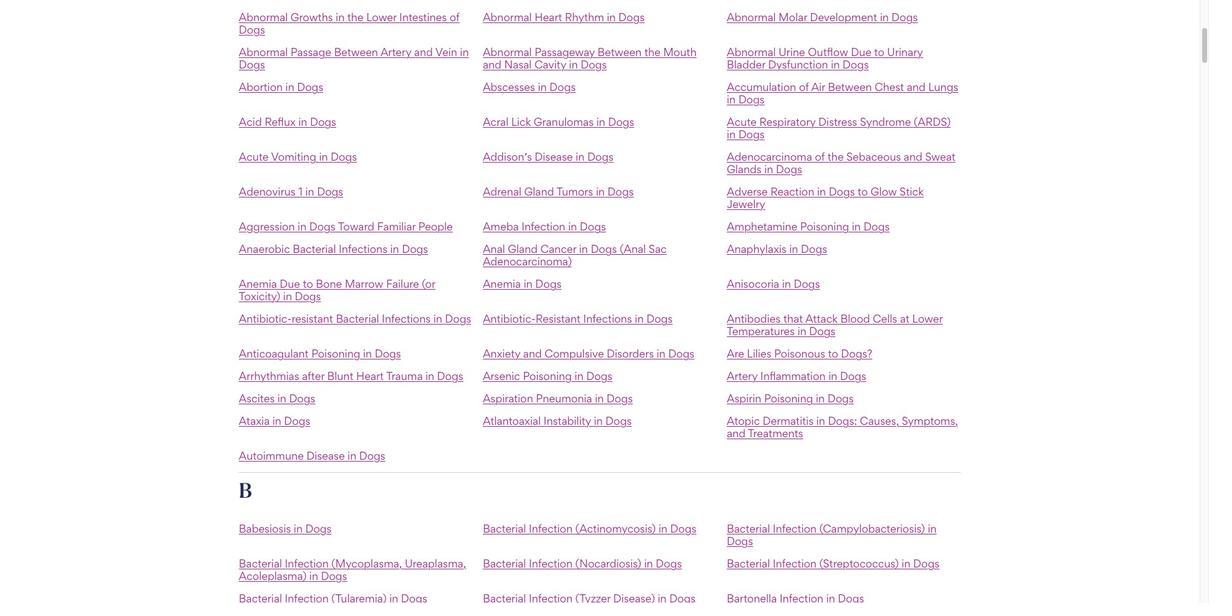 Task type: vqa. For each thing, say whether or not it's contained in the screenshot.
Anaphylaxis in Dogs on the top right of page
yes



Task type: describe. For each thing, give the bounding box(es) containing it.
aspirin
[[727, 392, 761, 405]]

poisonous
[[774, 347, 825, 360]]

accumulation
[[727, 80, 796, 93]]

dogs inside anemia due to bone marrow failure (or toxicity) in dogs
[[295, 290, 321, 303]]

anaerobic
[[239, 243, 290, 256]]

infection for (mycoplasma,
[[285, 558, 329, 571]]

poisoning for aspirin
[[764, 392, 813, 405]]

aspiration pneumonia in dogs
[[483, 392, 633, 405]]

in inside acute respiratory distress syndrome (ards) in dogs
[[727, 128, 736, 141]]

antibiotic- for resistant
[[483, 312, 536, 326]]

ataxia in dogs link
[[239, 415, 310, 428]]

dogs inside abnormal passageway between the mouth and nasal cavity in dogs
[[581, 58, 607, 71]]

dogs inside 'anal gland cancer in dogs (anal sac adenocarcinoma)'
[[591, 243, 617, 256]]

babesiosis
[[239, 523, 291, 536]]

in inside 'adenocarcinoma of the sebaceous and sweat glands in dogs'
[[764, 163, 773, 176]]

(mycoplasma,
[[331, 558, 402, 571]]

poisoning for amphetamine
[[800, 220, 849, 233]]

anticoagulant poisoning in dogs link
[[239, 347, 401, 360]]

addison's
[[483, 150, 532, 163]]

in inside antibodies that attack blood cells at lower temperatures in dogs
[[798, 325, 806, 338]]

amphetamine poisoning in dogs
[[727, 220, 890, 233]]

1 horizontal spatial artery
[[727, 370, 758, 383]]

anisocoria in dogs link
[[727, 278, 820, 291]]

abnormal urine outflow due to urinary bladder dysfunction in dogs
[[727, 45, 923, 71]]

are
[[727, 347, 744, 360]]

acute respiratory distress syndrome (ards) in dogs link
[[727, 115, 951, 141]]

babesiosis in dogs link
[[239, 523, 332, 536]]

bacterial for bacterial infection (campylobacteriosis) in dogs
[[727, 523, 770, 536]]

ameba infection in dogs
[[483, 220, 606, 233]]

to inside abnormal urine outflow due to urinary bladder dysfunction in dogs
[[874, 45, 884, 59]]

stick
[[900, 185, 924, 198]]

arsenic
[[483, 370, 520, 383]]

dogs inside 'adenocarcinoma of the sebaceous and sweat glands in dogs'
[[776, 163, 802, 176]]

bacterial for bacterial infection (streptococcus) in dogs
[[727, 558, 770, 571]]

ameba infection in dogs link
[[483, 220, 606, 233]]

lower inside antibodies that attack blood cells at lower temperatures in dogs
[[912, 312, 943, 326]]

adenocarcinoma of the sebaceous and sweat glands in dogs
[[727, 150, 956, 176]]

dogs inside antibodies that attack blood cells at lower temperatures in dogs
[[809, 325, 835, 338]]

in inside abnormal passageway between the mouth and nasal cavity in dogs
[[569, 58, 578, 71]]

(streptococcus)
[[819, 558, 899, 571]]

ascites in dogs
[[239, 392, 315, 405]]

in inside anemia due to bone marrow failure (or toxicity) in dogs
[[283, 290, 292, 303]]

autoimmune
[[239, 450, 304, 463]]

lilies
[[747, 347, 771, 360]]

(ards)
[[914, 115, 951, 128]]

granulomas
[[534, 115, 594, 128]]

to left dogs?
[[828, 347, 838, 360]]

atlantoaxial
[[483, 415, 541, 428]]

dogs?
[[841, 347, 872, 360]]

lick
[[511, 115, 531, 128]]

dogs inside adverse reaction in dogs to glow stick jewelry
[[829, 185, 855, 198]]

ameba
[[483, 220, 519, 233]]

and up arsenic poisoning in dogs
[[523, 347, 542, 360]]

gland for cancer
[[508, 243, 538, 256]]

acid
[[239, 115, 262, 128]]

jewelry
[[727, 198, 765, 211]]

passageway
[[535, 45, 595, 59]]

atlantoaxial instability in dogs
[[483, 415, 632, 428]]

urine
[[779, 45, 805, 59]]

dogs inside acute respiratory distress syndrome (ards) in dogs
[[738, 128, 765, 141]]

acute for acute respiratory distress syndrome (ards) in dogs
[[727, 115, 757, 128]]

at
[[900, 312, 910, 326]]

artery inflammation in dogs link
[[727, 370, 866, 383]]

bacterial infection (mycoplasma, ureaplasma, acoleplasma) in dogs
[[239, 558, 466, 583]]

aggression in dogs toward familiar people
[[239, 220, 453, 233]]

anal gland cancer in dogs (anal sac adenocarcinoma) link
[[483, 243, 667, 268]]

abnormal for abnormal molar development in dogs
[[727, 10, 776, 24]]

adverse reaction in dogs to glow stick jewelry link
[[727, 185, 924, 211]]

anaerobic bacterial infections in dogs link
[[239, 243, 428, 256]]

to inside adverse reaction in dogs to glow stick jewelry
[[858, 185, 868, 198]]

and inside 'adenocarcinoma of the sebaceous and sweat glands in dogs'
[[904, 150, 923, 163]]

abnormal for abnormal passageway between the mouth and nasal cavity in dogs
[[483, 45, 532, 59]]

amphetamine poisoning in dogs link
[[727, 220, 890, 233]]

addison's disease in dogs link
[[483, 150, 614, 163]]

anal gland cancer in dogs (anal sac adenocarcinoma)
[[483, 243, 667, 268]]

that
[[783, 312, 803, 326]]

abnormal molar development in dogs
[[727, 10, 918, 24]]

in inside abnormal urine outflow due to urinary bladder dysfunction in dogs
[[831, 58, 840, 71]]

accumulation of air between chest and lungs in dogs
[[727, 80, 958, 106]]

in inside abnormal passage between artery and vein in dogs
[[460, 45, 469, 59]]

antibiotic- for resistant
[[239, 312, 292, 326]]

acoleplasma)
[[239, 570, 307, 583]]

between inside accumulation of air between chest and lungs in dogs
[[828, 80, 872, 93]]

respiratory
[[759, 115, 816, 128]]

anticoagulant poisoning in dogs
[[239, 347, 401, 360]]

poisoning for anticoagulant
[[311, 347, 360, 360]]

sac
[[649, 243, 667, 256]]

abnormal passage between artery and vein in dogs
[[239, 45, 469, 71]]

cavity
[[534, 58, 566, 71]]

adverse reaction in dogs to glow stick jewelry
[[727, 185, 924, 211]]

passage
[[291, 45, 331, 59]]

accumulation of air between chest and lungs in dogs link
[[727, 80, 958, 106]]

bladder
[[727, 58, 765, 71]]

dogs inside abnormal growths in the lower intestines of dogs
[[239, 23, 265, 36]]

acid reflux in dogs link
[[239, 115, 336, 128]]

abnormal growths in the lower intestines of dogs
[[239, 10, 460, 36]]

infections for anaerobic bacterial infections in dogs
[[339, 243, 387, 256]]

adenocarcinoma
[[727, 150, 812, 163]]

toward
[[338, 220, 374, 233]]

disease for autoimmune
[[307, 450, 345, 463]]

(nocardiosis)
[[575, 558, 641, 571]]

aggression in dogs toward familiar people link
[[239, 220, 453, 233]]

arrhythmias after blunt heart trauma in dogs link
[[239, 370, 463, 383]]

acral lick granulomas in dogs link
[[483, 115, 634, 128]]

bacterial for bacterial infection (nocardiosis) in dogs
[[483, 558, 526, 571]]

abnormal passageway between the mouth and nasal cavity in dogs
[[483, 45, 697, 71]]

dogs inside bacterial infection (mycoplasma, ureaplasma, acoleplasma) in dogs
[[321, 570, 347, 583]]

due inside abnormal urine outflow due to urinary bladder dysfunction in dogs
[[851, 45, 872, 59]]

vein
[[435, 45, 457, 59]]

acute vomiting in dogs
[[239, 150, 357, 163]]

blood
[[841, 312, 870, 326]]

infections for antibiotic-resistant infections in dogs
[[583, 312, 632, 326]]

acute vomiting in dogs link
[[239, 150, 357, 163]]

anemia for anemia due to bone marrow failure (or toxicity) in dogs
[[239, 278, 277, 291]]

familiar
[[377, 220, 416, 233]]

intestines
[[399, 10, 447, 24]]

infection for (campylobacteriosis)
[[773, 523, 817, 536]]

abnormal for abnormal heart rhythm in dogs
[[483, 10, 532, 24]]

mouth
[[663, 45, 697, 59]]

cells
[[873, 312, 897, 326]]



Task type: locate. For each thing, give the bounding box(es) containing it.
0 vertical spatial acute
[[727, 115, 757, 128]]

arrhythmias
[[239, 370, 299, 383]]

of inside accumulation of air between chest and lungs in dogs
[[799, 80, 809, 93]]

0 horizontal spatial due
[[280, 278, 300, 291]]

lungs
[[928, 80, 958, 93]]

atopic
[[727, 415, 760, 428]]

infection for (actinomycosis)
[[529, 523, 573, 536]]

bacterial infection (nocardiosis) in dogs
[[483, 558, 682, 571]]

to
[[874, 45, 884, 59], [858, 185, 868, 198], [303, 278, 313, 291], [828, 347, 838, 360]]

between down abnormal growths in the lower intestines of dogs link
[[334, 45, 378, 59]]

abscesses
[[483, 80, 535, 93]]

0 vertical spatial gland
[[524, 185, 554, 198]]

molar
[[779, 10, 807, 24]]

gland for tumors
[[524, 185, 554, 198]]

are lilies poisonous to dogs? link
[[727, 347, 872, 360]]

in inside the bacterial infection (campylobacteriosis) in dogs
[[928, 523, 937, 536]]

aspirin poisoning in dogs
[[727, 392, 854, 405]]

to inside anemia due to bone marrow failure (or toxicity) in dogs
[[303, 278, 313, 291]]

0 vertical spatial disease
[[535, 150, 573, 163]]

infection up the bacterial infection (nocardiosis) in dogs link
[[529, 523, 573, 536]]

the for between
[[644, 45, 661, 59]]

sebaceous
[[847, 150, 901, 163]]

(actinomycosis)
[[575, 523, 656, 536]]

glands
[[727, 163, 762, 176]]

1 vertical spatial heart
[[356, 370, 384, 383]]

sweat
[[925, 150, 956, 163]]

abnormal inside abnormal passage between artery and vein in dogs
[[239, 45, 288, 59]]

gland up ameba infection in dogs
[[524, 185, 554, 198]]

lower inside abnormal growths in the lower intestines of dogs
[[366, 10, 397, 24]]

and inside accumulation of air between chest and lungs in dogs
[[907, 80, 926, 93]]

and left vein
[[414, 45, 433, 59]]

and inside abnormal passage between artery and vein in dogs
[[414, 45, 433, 59]]

abnormal passage between artery and vein in dogs link
[[239, 45, 469, 71]]

disease right autoimmune
[[307, 450, 345, 463]]

abnormal inside abnormal passageway between the mouth and nasal cavity in dogs
[[483, 45, 532, 59]]

between right air
[[828, 80, 872, 93]]

1 vertical spatial lower
[[912, 312, 943, 326]]

1 horizontal spatial of
[[799, 80, 809, 93]]

in inside bacterial infection (mycoplasma, ureaplasma, acoleplasma) in dogs
[[309, 570, 318, 583]]

1 horizontal spatial due
[[851, 45, 872, 59]]

the left mouth
[[644, 45, 661, 59]]

abnormal left 'growths'
[[239, 10, 288, 24]]

marrow
[[345, 278, 383, 291]]

(anal
[[620, 243, 646, 256]]

infection down babesiosis in dogs
[[285, 558, 329, 571]]

infection up cancer
[[522, 220, 565, 233]]

the for in
[[347, 10, 364, 24]]

abnormal molar development in dogs link
[[727, 10, 918, 24]]

0 horizontal spatial the
[[347, 10, 364, 24]]

abnormal inside abnormal urine outflow due to urinary bladder dysfunction in dogs
[[727, 45, 776, 59]]

0 horizontal spatial of
[[450, 10, 460, 24]]

poisoning up dermatitis
[[764, 392, 813, 405]]

0 horizontal spatial disease
[[307, 450, 345, 463]]

glow
[[871, 185, 897, 198]]

anemia down "adenocarcinoma)"
[[483, 278, 521, 291]]

acute for acute vomiting in dogs
[[239, 150, 269, 163]]

anemia down anaerobic
[[239, 278, 277, 291]]

acid reflux in dogs
[[239, 115, 336, 128]]

2 anemia from the left
[[483, 278, 521, 291]]

abscesses in dogs link
[[483, 80, 576, 93]]

2 vertical spatial of
[[815, 150, 825, 163]]

abnormal inside abnormal growths in the lower intestines of dogs
[[239, 10, 288, 24]]

abortion in dogs link
[[239, 80, 323, 93]]

ascites in dogs link
[[239, 392, 315, 405]]

ataxia in dogs
[[239, 415, 310, 428]]

1 horizontal spatial acute
[[727, 115, 757, 128]]

2 antibiotic- from the left
[[483, 312, 536, 326]]

infection inside the bacterial infection (campylobacteriosis) in dogs
[[773, 523, 817, 536]]

2 horizontal spatial the
[[828, 150, 844, 163]]

anemia inside anemia due to bone marrow failure (or toxicity) in dogs
[[239, 278, 277, 291]]

abnormal up abscesses
[[483, 45, 532, 59]]

infection down the bacterial infection (campylobacteriosis) in dogs
[[773, 558, 817, 571]]

0 vertical spatial the
[[347, 10, 364, 24]]

heart left rhythm
[[535, 10, 562, 24]]

antibiotic- up anxiety
[[483, 312, 536, 326]]

0 vertical spatial due
[[851, 45, 872, 59]]

1 horizontal spatial disease
[[535, 150, 573, 163]]

anemia in dogs
[[483, 278, 562, 291]]

dogs inside the bacterial infection (campylobacteriosis) in dogs
[[727, 535, 753, 548]]

1 vertical spatial disease
[[307, 450, 345, 463]]

amphetamine
[[727, 220, 797, 233]]

0 horizontal spatial heart
[[356, 370, 384, 383]]

arrhythmias after blunt heart trauma in dogs
[[239, 370, 463, 383]]

antibiotic-resistant bacterial infections in dogs
[[239, 312, 471, 326]]

air
[[811, 80, 825, 93]]

between inside abnormal passageway between the mouth and nasal cavity in dogs
[[598, 45, 642, 59]]

2 horizontal spatial between
[[828, 80, 872, 93]]

1 vertical spatial the
[[644, 45, 661, 59]]

ascites
[[239, 392, 275, 405]]

1 horizontal spatial heart
[[535, 10, 562, 24]]

1 anemia from the left
[[239, 278, 277, 291]]

0 horizontal spatial lower
[[366, 10, 397, 24]]

abnormal urine outflow due to urinary bladder dysfunction in dogs link
[[727, 45, 923, 71]]

inflammation
[[760, 370, 826, 383]]

0 horizontal spatial antibiotic-
[[239, 312, 292, 326]]

disease for addison's
[[535, 150, 573, 163]]

dogs inside abnormal passage between artery and vein in dogs
[[239, 58, 265, 71]]

poisoning for arsenic
[[523, 370, 572, 383]]

to left glow
[[858, 185, 868, 198]]

abnormal for abnormal passage between artery and vein in dogs
[[239, 45, 288, 59]]

poisoning up blunt
[[311, 347, 360, 360]]

acute down acid
[[239, 150, 269, 163]]

lower right at
[[912, 312, 943, 326]]

0 horizontal spatial anemia
[[239, 278, 277, 291]]

artery up aspirin
[[727, 370, 758, 383]]

anaphylaxis in dogs
[[727, 243, 827, 256]]

abnormal up nasal
[[483, 10, 532, 24]]

2 horizontal spatial of
[[815, 150, 825, 163]]

chest
[[875, 80, 904, 93]]

abnormal for abnormal urine outflow due to urinary bladder dysfunction in dogs
[[727, 45, 776, 59]]

and down aspirin
[[727, 427, 746, 440]]

growths
[[291, 10, 333, 24]]

antibiotic-resistant infections in dogs
[[483, 312, 673, 326]]

failure
[[386, 278, 419, 291]]

ureaplasma,
[[405, 558, 466, 571]]

infection
[[522, 220, 565, 233], [529, 523, 573, 536], [773, 523, 817, 536], [285, 558, 329, 571], [529, 558, 573, 571], [773, 558, 817, 571]]

antibiotic-resistant infections in dogs link
[[483, 312, 673, 326]]

infections down "failure"
[[382, 312, 431, 326]]

outflow
[[808, 45, 848, 59]]

tumors
[[557, 185, 593, 198]]

of inside 'adenocarcinoma of the sebaceous and sweat glands in dogs'
[[815, 150, 825, 163]]

gland right the anal
[[508, 243, 538, 256]]

abscesses in dogs
[[483, 80, 576, 93]]

anisocoria in dogs
[[727, 278, 820, 291]]

0 vertical spatial artery
[[381, 45, 411, 59]]

dogs:
[[828, 415, 857, 428]]

the inside abnormal growths in the lower intestines of dogs
[[347, 10, 364, 24]]

1 horizontal spatial anemia
[[483, 278, 521, 291]]

antibiotic- down toxicity)
[[239, 312, 292, 326]]

in inside accumulation of air between chest and lungs in dogs
[[727, 93, 736, 106]]

artery inside abnormal passage between artery and vein in dogs
[[381, 45, 411, 59]]

0 vertical spatial of
[[450, 10, 460, 24]]

antibodies that attack blood cells at lower temperatures in dogs
[[727, 312, 943, 338]]

anemia for anemia in dogs
[[483, 278, 521, 291]]

anticoagulant
[[239, 347, 309, 360]]

atopic dermatitis in dogs: causes, symptoms, and treatments link
[[727, 415, 958, 440]]

and left sweat at the right top of the page
[[904, 150, 923, 163]]

(campylobacteriosis)
[[819, 523, 925, 536]]

autoimmune disease in dogs link
[[239, 450, 385, 463]]

lower left intestines
[[366, 10, 397, 24]]

between inside abnormal passage between artery and vein in dogs
[[334, 45, 378, 59]]

arsenic poisoning in dogs link
[[483, 370, 613, 383]]

0 horizontal spatial between
[[334, 45, 378, 59]]

2 vertical spatial the
[[828, 150, 844, 163]]

and right chest
[[907, 80, 926, 93]]

development
[[810, 10, 877, 24]]

1 horizontal spatial between
[[598, 45, 642, 59]]

abortion in dogs
[[239, 80, 323, 93]]

disease up adrenal gland tumors in dogs link
[[535, 150, 573, 163]]

of right intestines
[[450, 10, 460, 24]]

infection for (streptococcus)
[[773, 558, 817, 571]]

blunt
[[327, 370, 353, 383]]

bacterial infection (mycoplasma, ureaplasma, acoleplasma) in dogs link
[[239, 558, 466, 583]]

antibiotic-
[[239, 312, 292, 326], [483, 312, 536, 326]]

acute down 'accumulation'
[[727, 115, 757, 128]]

1 horizontal spatial the
[[644, 45, 661, 59]]

of inside abnormal growths in the lower intestines of dogs
[[450, 10, 460, 24]]

bacterial inside the bacterial infection (campylobacteriosis) in dogs
[[727, 523, 770, 536]]

aspiration pneumonia in dogs link
[[483, 392, 633, 405]]

bacterial inside bacterial infection (mycoplasma, ureaplasma, acoleplasma) in dogs
[[239, 558, 282, 571]]

infection for in
[[522, 220, 565, 233]]

anaphylaxis in dogs link
[[727, 243, 827, 256]]

distress
[[818, 115, 857, 128]]

1 antibiotic- from the left
[[239, 312, 292, 326]]

0 horizontal spatial acute
[[239, 150, 269, 163]]

dogs inside abnormal urine outflow due to urinary bladder dysfunction in dogs
[[843, 58, 869, 71]]

and inside atopic dermatitis in dogs: causes, symptoms, and treatments
[[727, 427, 746, 440]]

0 vertical spatial lower
[[366, 10, 397, 24]]

between for artery
[[334, 45, 378, 59]]

bacterial for bacterial infection (actinomycosis) in dogs
[[483, 523, 526, 536]]

dogs inside accumulation of air between chest and lungs in dogs
[[738, 93, 765, 106]]

poisoning up aspiration pneumonia in dogs link at the bottom of the page
[[523, 370, 572, 383]]

heart
[[535, 10, 562, 24], [356, 370, 384, 383]]

acute inside acute respiratory distress syndrome (ards) in dogs
[[727, 115, 757, 128]]

the up abnormal passage between artery and vein in dogs
[[347, 10, 364, 24]]

gland inside 'anal gland cancer in dogs (anal sac adenocarcinoma)'
[[508, 243, 538, 256]]

in inside adverse reaction in dogs to glow stick jewelry
[[817, 185, 826, 198]]

in inside atopic dermatitis in dogs: causes, symptoms, and treatments
[[816, 415, 825, 428]]

of down acute respiratory distress syndrome (ards) in dogs
[[815, 150, 825, 163]]

infection for (nocardiosis)
[[529, 558, 573, 571]]

1 vertical spatial due
[[280, 278, 300, 291]]

infection up bacterial infection (streptococcus) in dogs link
[[773, 523, 817, 536]]

the inside 'adenocarcinoma of the sebaceous and sweat glands in dogs'
[[828, 150, 844, 163]]

temperatures
[[727, 325, 795, 338]]

abortion
[[239, 80, 283, 93]]

abnormal left molar
[[727, 10, 776, 24]]

antibiotic-resistant bacterial infections in dogs link
[[239, 312, 471, 326]]

aspirin poisoning in dogs link
[[727, 392, 854, 405]]

nasal
[[504, 58, 532, 71]]

to left bone
[[303, 278, 313, 291]]

of
[[450, 10, 460, 24], [799, 80, 809, 93], [815, 150, 825, 163]]

due inside anemia due to bone marrow failure (or toxicity) in dogs
[[280, 278, 300, 291]]

bacterial for bacterial infection (mycoplasma, ureaplasma, acoleplasma) in dogs
[[239, 558, 282, 571]]

atlantoaxial instability in dogs link
[[483, 415, 632, 428]]

abnormal up 'accumulation'
[[727, 45, 776, 59]]

1 vertical spatial gland
[[508, 243, 538, 256]]

1 vertical spatial acute
[[239, 150, 269, 163]]

abnormal up abortion
[[239, 45, 288, 59]]

of for adenocarcinoma
[[815, 150, 825, 163]]

1 vertical spatial of
[[799, 80, 809, 93]]

arsenic poisoning in dogs
[[483, 370, 613, 383]]

in inside abnormal growths in the lower intestines of dogs
[[336, 10, 345, 24]]

0 horizontal spatial artery
[[381, 45, 411, 59]]

infections up anxiety and compulsive disorders in dogs link
[[583, 312, 632, 326]]

abnormal heart rhythm in dogs link
[[483, 10, 645, 24]]

of left air
[[799, 80, 809, 93]]

heart right blunt
[[356, 370, 384, 383]]

atopic dermatitis in dogs: causes, symptoms, and treatments
[[727, 415, 958, 440]]

(or
[[422, 278, 436, 291]]

anemia due to bone marrow failure (or toxicity) in dogs link
[[239, 278, 436, 303]]

bacterial infection (streptococcus) in dogs link
[[727, 558, 940, 571]]

1 horizontal spatial antibiotic-
[[483, 312, 536, 326]]

infection inside bacterial infection (mycoplasma, ureaplasma, acoleplasma) in dogs
[[285, 558, 329, 571]]

and inside abnormal passageway between the mouth and nasal cavity in dogs
[[483, 58, 502, 71]]

infections down toward
[[339, 243, 387, 256]]

artery down intestines
[[381, 45, 411, 59]]

1 vertical spatial artery
[[727, 370, 758, 383]]

adverse
[[727, 185, 768, 198]]

the down acute respiratory distress syndrome (ards) in dogs
[[828, 150, 844, 163]]

the inside abnormal passageway between the mouth and nasal cavity in dogs
[[644, 45, 661, 59]]

in
[[336, 10, 345, 24], [607, 10, 616, 24], [880, 10, 889, 24], [460, 45, 469, 59], [569, 58, 578, 71], [831, 58, 840, 71], [286, 80, 294, 93], [538, 80, 547, 93], [727, 93, 736, 106], [298, 115, 307, 128], [596, 115, 605, 128], [727, 128, 736, 141], [319, 150, 328, 163], [576, 150, 585, 163], [764, 163, 773, 176], [305, 185, 314, 198], [596, 185, 605, 198], [817, 185, 826, 198], [298, 220, 307, 233], [568, 220, 577, 233], [852, 220, 861, 233], [390, 243, 399, 256], [579, 243, 588, 256], [789, 243, 798, 256], [524, 278, 533, 291], [782, 278, 791, 291], [283, 290, 292, 303], [433, 312, 442, 326], [635, 312, 644, 326], [798, 325, 806, 338], [363, 347, 372, 360], [657, 347, 666, 360], [425, 370, 434, 383], [575, 370, 584, 383], [829, 370, 837, 383], [277, 392, 286, 405], [595, 392, 604, 405], [816, 392, 825, 405], [272, 415, 281, 428], [594, 415, 603, 428], [816, 415, 825, 428], [348, 450, 356, 463], [294, 523, 303, 536], [659, 523, 667, 536], [928, 523, 937, 536], [644, 558, 653, 571], [902, 558, 911, 571], [309, 570, 318, 583]]

adenovirus
[[239, 185, 296, 198]]

due left bone
[[280, 278, 300, 291]]

of for accumulation
[[799, 80, 809, 93]]

poisoning down adverse reaction in dogs to glow stick jewelry
[[800, 220, 849, 233]]

disorders
[[607, 347, 654, 360]]

1
[[298, 185, 303, 198]]

due right outflow
[[851, 45, 872, 59]]

between for the
[[598, 45, 642, 59]]

between down rhythm
[[598, 45, 642, 59]]

to left urinary
[[874, 45, 884, 59]]

infection down bacterial infection (actinomycosis) in dogs
[[529, 558, 573, 571]]

reflux
[[265, 115, 296, 128]]

and left nasal
[[483, 58, 502, 71]]

abnormal for abnormal growths in the lower intestines of dogs
[[239, 10, 288, 24]]

in inside 'anal gland cancer in dogs (anal sac adenocarcinoma)'
[[579, 243, 588, 256]]

1 horizontal spatial lower
[[912, 312, 943, 326]]

0 vertical spatial heart
[[535, 10, 562, 24]]

abnormal growths in the lower intestines of dogs link
[[239, 10, 460, 36]]

dysfunction
[[768, 58, 828, 71]]



